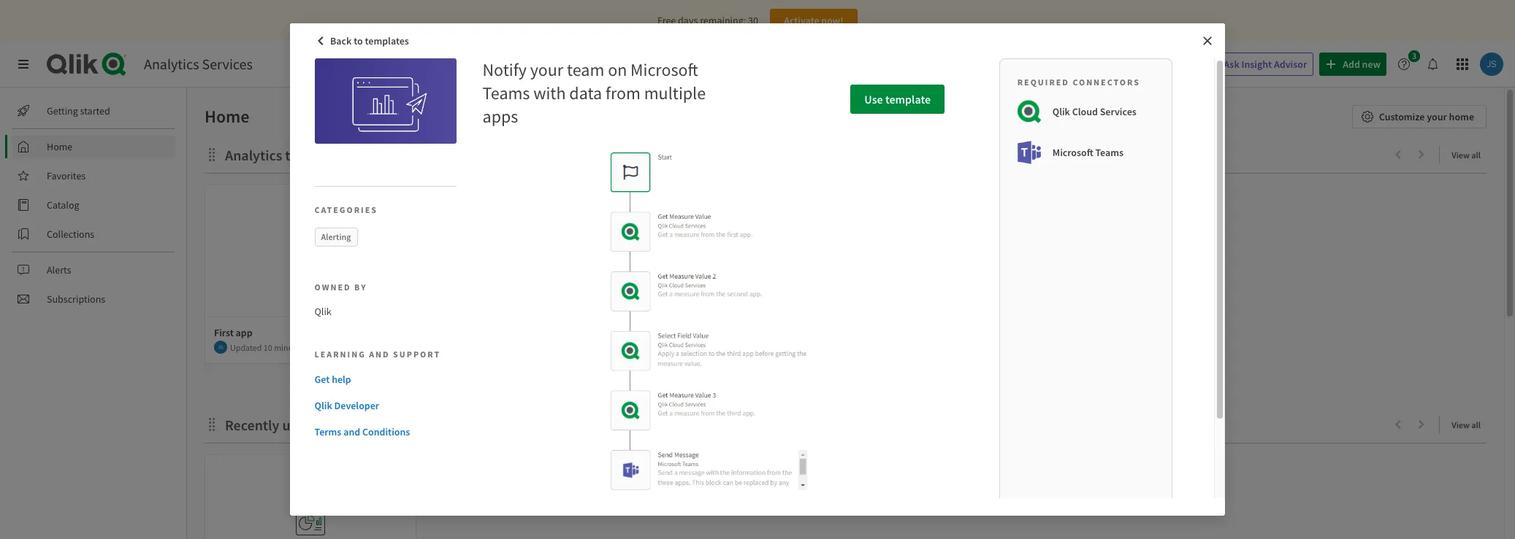 Task type: describe. For each thing, give the bounding box(es) containing it.
with
[[533, 82, 566, 104]]

jacob simon element
[[214, 341, 227, 354]]

team
[[567, 58, 604, 81]]

help
[[332, 373, 351, 386]]

catalog
[[47, 199, 79, 212]]

1 vertical spatial services
[[1100, 105, 1137, 118]]

ask insight advisor button
[[1200, 53, 1314, 76]]

used
[[282, 416, 312, 435]]

alerts
[[47, 264, 71, 277]]

back
[[330, 34, 352, 47]]

get help
[[315, 373, 351, 386]]

view for recently used
[[1452, 420, 1470, 431]]

analytics for analytics services
[[144, 55, 199, 73]]

connectors
[[1073, 77, 1140, 88]]

first app
[[214, 327, 252, 340]]

developer
[[334, 399, 379, 412]]

30
[[748, 14, 758, 27]]

use
[[864, 92, 883, 107]]

view all for recently used
[[1452, 420, 1481, 431]]

favorites
[[47, 169, 86, 183]]

jacob simon image
[[214, 341, 227, 354]]

terms and conditions
[[315, 426, 410, 439]]

back to templates
[[330, 34, 409, 47]]

alerts link
[[12, 259, 175, 282]]

started
[[80, 104, 110, 118]]

template
[[885, 92, 931, 107]]

app
[[236, 327, 252, 340]]

customize your home button
[[1352, 105, 1487, 129]]

recently used
[[225, 416, 312, 435]]

notify your team on microsoft teams with data from multiple apps
[[483, 58, 706, 128]]

and for terms
[[343, 426, 360, 439]]

analytics services element
[[144, 55, 253, 73]]

qlik for qlik cloud services
[[1052, 105, 1070, 118]]

qlik cloud services logo image
[[1017, 100, 1041, 123]]

terms and conditions link
[[315, 425, 451, 439]]

required connectors
[[1017, 77, 1140, 88]]

getting started
[[47, 104, 110, 118]]

notify your team on microsoft teams with data from multiple apps image
[[315, 58, 457, 144]]

10
[[264, 342, 272, 353]]

ask insight advisor
[[1224, 58, 1307, 71]]

recently used link
[[225, 416, 318, 435]]

catalog link
[[12, 194, 175, 217]]

getting
[[47, 104, 78, 118]]

now!
[[821, 14, 844, 27]]

close sidebar menu image
[[18, 58, 29, 70]]

and for learning
[[369, 349, 390, 360]]

analytics to explore
[[225, 146, 348, 164]]

your for home
[[1427, 110, 1447, 123]]

required
[[1017, 77, 1069, 88]]

updated
[[230, 342, 262, 353]]

learning
[[315, 349, 366, 360]]

multiple
[[644, 82, 706, 104]]

use template
[[864, 92, 931, 107]]

support
[[393, 349, 441, 360]]

microsoft teams
[[1052, 146, 1124, 159]]

1 vertical spatial microsoft
[[1052, 146, 1093, 159]]

analytics services
[[144, 55, 253, 73]]

learning and support
[[315, 349, 441, 360]]

analytics for analytics to explore
[[225, 146, 282, 164]]

home link
[[12, 135, 175, 159]]

from
[[606, 82, 641, 104]]

customize
[[1379, 110, 1425, 123]]

to for explore
[[285, 146, 298, 164]]

to for templates
[[354, 34, 363, 47]]

getting started link
[[12, 99, 175, 123]]

by
[[354, 282, 367, 293]]

activate now!
[[784, 14, 844, 27]]

categories
[[315, 205, 378, 216]]

all for analytics to explore
[[1471, 150, 1481, 161]]

activate now! link
[[770, 9, 858, 32]]



Task type: vqa. For each thing, say whether or not it's contained in the screenshot.
the ago
yes



Task type: locate. For each thing, give the bounding box(es) containing it.
your
[[530, 58, 563, 81], [1427, 110, 1447, 123]]

view all for analytics to explore
[[1452, 150, 1481, 161]]

0 vertical spatial view
[[1452, 150, 1470, 161]]

view all link
[[1452, 145, 1487, 164], [1452, 416, 1487, 434]]

qlik for qlik
[[315, 305, 332, 319]]

0 horizontal spatial services
[[202, 55, 253, 73]]

data
[[569, 82, 602, 104]]

and up get help link
[[369, 349, 390, 360]]

owned
[[315, 282, 351, 293]]

1 vertical spatial your
[[1427, 110, 1447, 123]]

get
[[315, 373, 330, 386]]

2 vertical spatial qlik
[[315, 399, 332, 412]]

subscriptions link
[[12, 288, 175, 311]]

0 horizontal spatial microsoft
[[630, 58, 698, 81]]

first
[[214, 327, 234, 340]]

1 vertical spatial view all
[[1452, 420, 1481, 431]]

0 horizontal spatial teams
[[483, 82, 530, 104]]

teams
[[483, 82, 530, 104], [1095, 146, 1124, 159]]

2 view all from the top
[[1452, 420, 1481, 431]]

teams down qlik cloud services
[[1095, 146, 1124, 159]]

all for recently used
[[1471, 420, 1481, 431]]

1 horizontal spatial teams
[[1095, 146, 1124, 159]]

qlik left cloud
[[1052, 105, 1070, 118]]

back to templates button
[[311, 29, 416, 53]]

customize your home
[[1379, 110, 1474, 123]]

free days remaining: 30
[[658, 14, 758, 27]]

1 horizontal spatial your
[[1427, 110, 1447, 123]]

2 view from the top
[[1452, 420, 1470, 431]]

0 vertical spatial view all link
[[1452, 145, 1487, 164]]

free
[[658, 14, 676, 27]]

2 all from the top
[[1471, 420, 1481, 431]]

1 vertical spatial qlik
[[315, 305, 332, 319]]

advisor
[[1274, 58, 1307, 71]]

1 horizontal spatial to
[[354, 34, 363, 47]]

your for team
[[530, 58, 563, 81]]

1 view from the top
[[1452, 150, 1470, 161]]

home up favorites
[[47, 140, 73, 153]]

home inside navigation pane element
[[47, 140, 73, 153]]

0 vertical spatial qlik
[[1052, 105, 1070, 118]]

analytics
[[144, 55, 199, 73], [225, 146, 282, 164]]

your inside button
[[1427, 110, 1447, 123]]

view all link for analytics to explore
[[1452, 145, 1487, 164]]

your up 'with' on the top left of page
[[530, 58, 563, 81]]

collections
[[47, 228, 94, 241]]

get help link
[[315, 372, 451, 387]]

home main content
[[181, 88, 1515, 540]]

qlik cloud services
[[1052, 105, 1137, 118]]

1 all from the top
[[1471, 150, 1481, 161]]

microsoft down cloud
[[1052, 146, 1093, 159]]

1 vertical spatial analytics
[[225, 146, 282, 164]]

view all link for recently used
[[1452, 416, 1487, 434]]

qlik down get
[[315, 399, 332, 412]]

1 horizontal spatial services
[[1100, 105, 1137, 118]]

home
[[1449, 110, 1474, 123]]

and inside terms and conditions link
[[343, 426, 360, 439]]

1 horizontal spatial microsoft
[[1052, 146, 1093, 159]]

your left home
[[1427, 110, 1447, 123]]

teams down notify
[[483, 82, 530, 104]]

remaining:
[[700, 14, 746, 27]]

0 vertical spatial to
[[354, 34, 363, 47]]

1 vertical spatial view all link
[[1452, 416, 1487, 434]]

microsoft teams logo image
[[1017, 141, 1041, 164]]

1 vertical spatial view
[[1452, 420, 1470, 431]]

services
[[202, 55, 253, 73], [1100, 105, 1137, 118]]

0 vertical spatial all
[[1471, 150, 1481, 161]]

0 vertical spatial teams
[[483, 82, 530, 104]]

0 vertical spatial view all
[[1452, 150, 1481, 161]]

to left explore
[[285, 146, 298, 164]]

recently
[[225, 416, 279, 435]]

0 vertical spatial analytics
[[144, 55, 199, 73]]

Search text field
[[959, 52, 1191, 76]]

insight
[[1242, 58, 1272, 71]]

navigation pane element
[[0, 94, 186, 317]]

favorites link
[[12, 164, 175, 188]]

1 vertical spatial home
[[47, 140, 73, 153]]

1 vertical spatial teams
[[1095, 146, 1124, 159]]

move collection image
[[205, 417, 219, 432]]

0 horizontal spatial home
[[47, 140, 73, 153]]

0 horizontal spatial to
[[285, 146, 298, 164]]

0 vertical spatial microsoft
[[630, 58, 698, 81]]

qlik down the owned
[[315, 305, 332, 319]]

conditions
[[362, 426, 410, 439]]

0 horizontal spatial your
[[530, 58, 563, 81]]

personal element
[[299, 305, 322, 329]]

home up move collection icon
[[205, 105, 249, 128]]

alerting
[[321, 232, 351, 243]]

1 horizontal spatial home
[[205, 105, 249, 128]]

microsoft
[[630, 58, 698, 81], [1052, 146, 1093, 159]]

use template button
[[851, 85, 945, 114]]

ago
[[306, 342, 319, 353]]

minutes
[[274, 342, 304, 353]]

1 horizontal spatial analytics
[[225, 146, 282, 164]]

days
[[678, 14, 698, 27]]

templates
[[365, 34, 409, 47]]

cloud
[[1072, 105, 1098, 118]]

home
[[205, 105, 249, 128], [47, 140, 73, 153]]

view for analytics to explore
[[1452, 150, 1470, 161]]

microsoft inside notify your team on microsoft teams with data from multiple apps
[[630, 58, 698, 81]]

0 vertical spatial home
[[205, 105, 249, 128]]

to
[[354, 34, 363, 47], [285, 146, 298, 164]]

terms
[[315, 426, 341, 439]]

home inside main content
[[205, 105, 249, 128]]

0 horizontal spatial analytics
[[144, 55, 199, 73]]

qlik developer
[[315, 399, 379, 412]]

all
[[1471, 150, 1481, 161], [1471, 420, 1481, 431]]

1 vertical spatial and
[[343, 426, 360, 439]]

0 vertical spatial your
[[530, 58, 563, 81]]

collections link
[[12, 223, 175, 246]]

updated 10 minutes ago
[[230, 342, 319, 353]]

analytics inside home main content
[[225, 146, 282, 164]]

2 view all link from the top
[[1452, 416, 1487, 434]]

to right back
[[354, 34, 363, 47]]

to inside home main content
[[285, 146, 298, 164]]

1 view all link from the top
[[1452, 145, 1487, 164]]

notify
[[483, 58, 527, 81]]

microsoft up multiple
[[630, 58, 698, 81]]

0 vertical spatial services
[[202, 55, 253, 73]]

to inside button
[[354, 34, 363, 47]]

qlik
[[1052, 105, 1070, 118], [315, 305, 332, 319], [315, 399, 332, 412]]

teams inside notify your team on microsoft teams with data from multiple apps
[[483, 82, 530, 104]]

apps
[[483, 105, 518, 128]]

move collection image
[[205, 147, 219, 162]]

qlik developer link
[[315, 399, 451, 413]]

analytics to explore link
[[225, 146, 354, 164]]

your inside notify your team on microsoft teams with data from multiple apps
[[530, 58, 563, 81]]

subscriptions
[[47, 293, 105, 306]]

1 vertical spatial all
[[1471, 420, 1481, 431]]

and
[[369, 349, 390, 360], [343, 426, 360, 439]]

explore
[[301, 146, 348, 164]]

1 horizontal spatial and
[[369, 349, 390, 360]]

activate
[[784, 14, 819, 27]]

close image
[[1202, 35, 1213, 47]]

qlik for qlik developer
[[315, 399, 332, 412]]

on
[[608, 58, 627, 81]]

view
[[1452, 150, 1470, 161], [1452, 420, 1470, 431]]

1 vertical spatial to
[[285, 146, 298, 164]]

ask
[[1224, 58, 1239, 71]]

0 vertical spatial and
[[369, 349, 390, 360]]

1 view all from the top
[[1452, 150, 1481, 161]]

owned by
[[315, 282, 367, 293]]

0 horizontal spatial and
[[343, 426, 360, 439]]

and right terms
[[343, 426, 360, 439]]



